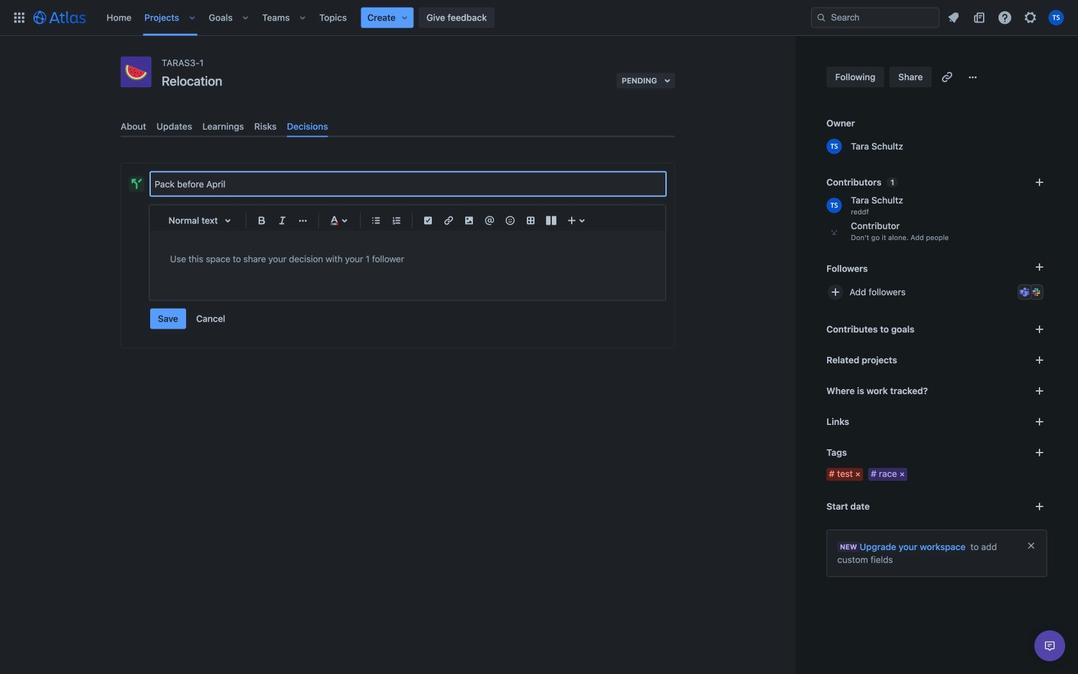 Task type: vqa. For each thing, say whether or not it's contained in the screenshot.
Add a follower image
yes



Task type: locate. For each thing, give the bounding box(es) containing it.
more formatting image
[[295, 213, 311, 228]]

close tag image
[[854, 469, 864, 480], [898, 469, 908, 480]]

tab list
[[116, 116, 681, 137]]

action item [] image
[[421, 213, 436, 228]]

msteams logo showing  channels are connected to this project image
[[1020, 287, 1031, 297]]

list formating group
[[366, 210, 407, 231]]

add work tracking links image
[[1033, 383, 1048, 399]]

link ⌘k image
[[441, 213, 457, 228]]

switch to... image
[[12, 10, 27, 25]]

add goals image
[[1033, 322, 1048, 337]]

slack logo showing nan channels are connected to this project image
[[1032, 287, 1042, 297]]

Main content area, start typing to enter text. text field
[[170, 252, 645, 267]]

banner
[[0, 0, 1079, 36]]

table ⇧⌥t image
[[523, 213, 539, 228]]

settings image
[[1024, 10, 1039, 25]]

1 horizontal spatial close tag image
[[898, 469, 908, 480]]

open intercom messenger image
[[1043, 638, 1058, 654]]

emoji : image
[[503, 213, 518, 228]]

0 horizontal spatial close tag image
[[854, 469, 864, 480]]

group
[[150, 309, 233, 329]]

None search field
[[812, 7, 940, 28]]

account image
[[1049, 10, 1065, 25]]



Task type: describe. For each thing, give the bounding box(es) containing it.
text formatting group
[[252, 210, 313, 231]]

set start date image
[[1033, 499, 1048, 514]]

add image, video, or file image
[[462, 213, 477, 228]]

What's the summary of your decision? text field
[[151, 173, 666, 196]]

decision icon image
[[132, 179, 142, 189]]

mention @ image
[[482, 213, 498, 228]]

top element
[[8, 0, 812, 36]]

bullet list ⌘⇧8 image
[[369, 213, 384, 228]]

search image
[[817, 13, 827, 23]]

numbered list ⌘⇧7 image
[[389, 213, 405, 228]]

add tag image
[[1033, 445, 1048, 460]]

italic ⌘i image
[[275, 213, 290, 228]]

bold ⌘b image
[[254, 213, 270, 228]]

Search field
[[812, 7, 940, 28]]

add related project image
[[1033, 353, 1048, 368]]

layouts image
[[544, 213, 559, 228]]

help image
[[998, 10, 1013, 25]]

add follower image
[[828, 284, 844, 300]]

close banner image
[[1027, 541, 1037, 551]]

add a follower image
[[1033, 259, 1048, 275]]

add team or contributors image
[[1033, 175, 1048, 190]]

notifications image
[[947, 10, 962, 25]]

add link image
[[1033, 414, 1048, 430]]

1 close tag image from the left
[[854, 469, 864, 480]]

2 close tag image from the left
[[898, 469, 908, 480]]



